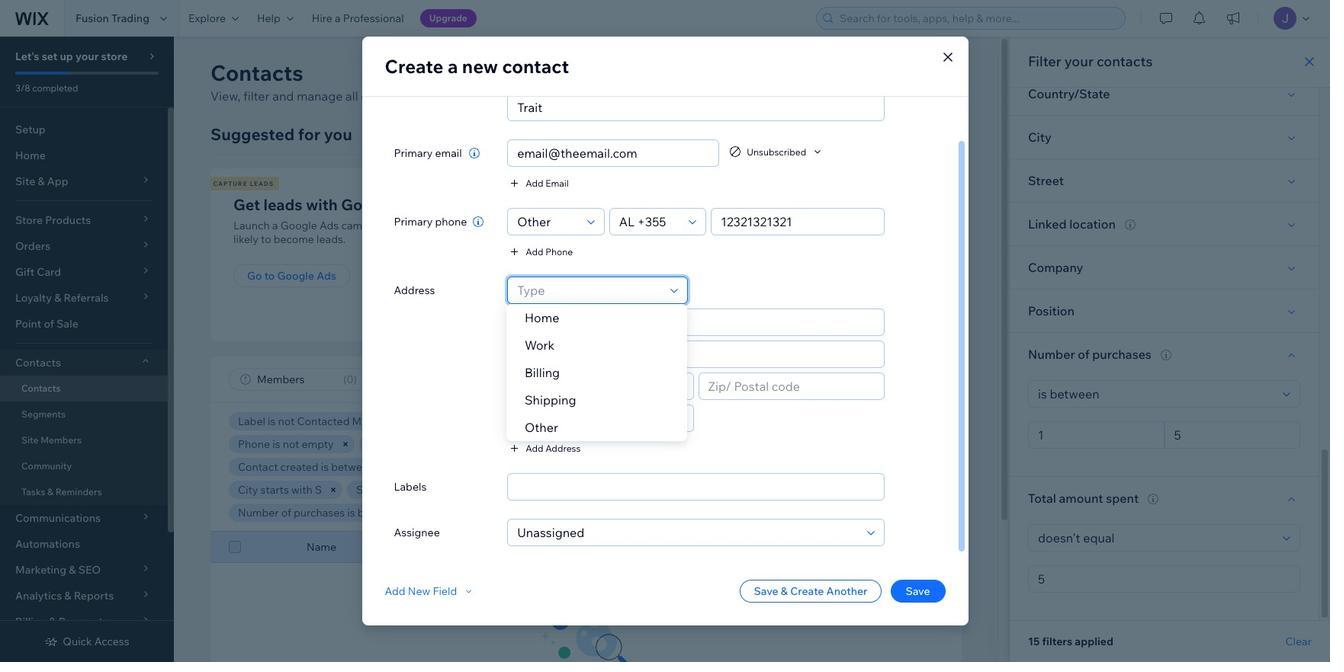 Task type: describe. For each thing, give the bounding box(es) containing it.
Code field
[[614, 209, 684, 235]]

spent for total amount spent is not 5
[[540, 506, 569, 520]]

save for save & create another
[[754, 585, 778, 599]]

customers
[[434, 88, 494, 104]]

select an option field for total amount spent
[[1033, 525, 1278, 551]]

a right hire
[[335, 11, 341, 25]]

home for home link
[[15, 149, 46, 162]]

get
[[233, 195, 260, 214]]

let's set up your store
[[15, 50, 128, 63]]

email subscriber status is never subscribed
[[480, 415, 694, 429]]

spent for total amount spent
[[1106, 491, 1139, 506]]

Street field
[[513, 310, 879, 336]]

member
[[483, 438, 526, 451]]

a inside the get leads with google ads launch a google ads campaign to target people likely to become leads.
[[272, 219, 278, 233]]

contacts inside import contacts "button"
[[712, 269, 758, 283]]

1 2023 from the left
[[416, 461, 440, 474]]

filter
[[243, 88, 270, 104]]

target
[[406, 219, 436, 233]]

add for add address
[[526, 443, 543, 454]]

list
[[800, 195, 823, 214]]

your inside sidebar element
[[75, 50, 99, 63]]

is right label at the bottom of page
[[268, 415, 276, 429]]

1 vertical spatial clear button
[[1285, 635, 1312, 649]]

1 vertical spatial contact
[[238, 461, 278, 474]]

0 vertical spatial status
[[565, 415, 596, 429]]

labels
[[394, 480, 427, 494]]

gmail
[[842, 219, 871, 233]]

community
[[21, 461, 72, 472]]

capture
[[213, 180, 248, 188]]

add new field
[[385, 585, 457, 599]]

community link
[[0, 454, 168, 480]]

doesn't
[[563, 484, 600, 497]]

import
[[676, 269, 710, 283]]

learn more button
[[557, 87, 622, 105]]

City field
[[513, 374, 688, 400]]

go to google ads button
[[233, 265, 350, 288]]

0 vertical spatial google
[[341, 195, 395, 214]]

number of purchases
[[1028, 347, 1152, 362]]

field
[[433, 585, 457, 599]]

likely
[[233, 233, 259, 246]]

1 vertical spatial ads
[[320, 219, 339, 233]]

home for list box containing home
[[525, 310, 559, 326]]

( 0 )
[[343, 373, 357, 387]]

import contacts button
[[662, 265, 772, 288]]

contacts button
[[0, 350, 168, 376]]

total amount spent
[[1028, 491, 1139, 506]]

0 vertical spatial address
[[394, 284, 435, 297]]

by
[[731, 219, 743, 233]]

1 vertical spatial between
[[358, 506, 401, 520]]

is down contact created is between dec 22, 2023 and dec 10, 2023
[[389, 484, 397, 497]]

list box containing home
[[507, 304, 687, 442]]

assignee for assignee is jacob simon
[[560, 438, 606, 451]]

suggested for you
[[210, 124, 352, 144]]

Country field
[[513, 406, 672, 432]]

filter for filter
[[680, 373, 705, 387]]

15
[[1028, 635, 1040, 649]]

phone for phone
[[618, 541, 650, 554]]

tasks & reminders
[[21, 487, 102, 498]]

2 5 from the left
[[600, 506, 606, 520]]

status for member status is not a member
[[413, 438, 443, 451]]

equal
[[602, 484, 630, 497]]

2 horizontal spatial address
[[758, 541, 799, 554]]

add phone
[[526, 246, 573, 257]]

billing
[[525, 365, 560, 381]]

company
[[1028, 260, 1083, 275]]

professional
[[343, 11, 404, 25]]

filters
[[1042, 635, 1072, 649]]

csv
[[662, 233, 684, 246]]

import contacts
[[676, 269, 758, 283]]

0 vertical spatial contacts
[[1097, 53, 1153, 70]]

2 type field from the top
[[513, 278, 666, 304]]

city for city starts with s
[[238, 484, 258, 497]]

help
[[257, 11, 281, 25]]

a left member
[[475, 438, 481, 451]]

more
[[592, 88, 622, 104]]

setup link
[[0, 117, 168, 143]]

to left target
[[393, 219, 403, 233]]

with for google
[[306, 195, 338, 214]]

number for number of purchases
[[1028, 347, 1075, 362]]

0 vertical spatial between
[[331, 461, 375, 474]]

is down customers
[[446, 438, 454, 451]]

the
[[614, 461, 631, 474]]

contacts link
[[0, 376, 168, 402]]

capture leads
[[213, 180, 274, 188]]

add new field button
[[385, 585, 475, 599]]

2 dec from the left
[[464, 461, 484, 474]]

hire a professional link
[[303, 0, 413, 37]]

add for add new field
[[385, 585, 405, 599]]

of for number of purchases is between 1 and 5
[[281, 506, 291, 520]]

0 horizontal spatial contact
[[502, 55, 569, 78]]

create inside button
[[790, 585, 824, 599]]

birthdate in the last 90 days
[[554, 461, 692, 474]]

primary for primary email
[[394, 146, 433, 160]]

primary phone
[[394, 215, 467, 229]]

contacts inside contacts dropdown button
[[15, 356, 61, 370]]

suggested
[[210, 124, 294, 144]]

created
[[280, 461, 319, 474]]

and right "filter"
[[272, 88, 294, 104]]

become
[[274, 233, 314, 246]]

is left jacob
[[608, 438, 616, 451]]

learn
[[557, 88, 589, 104]]

& for reminders
[[47, 487, 53, 498]]

is up starts
[[272, 438, 280, 451]]

not down doesn't
[[581, 506, 598, 520]]

country/state for country/state
[[1028, 86, 1110, 101]]

quick access
[[63, 635, 129, 649]]

for
[[298, 124, 320, 144]]

of inside contacts view, filter and manage all of your site's customers and leads. learn more
[[361, 88, 372, 104]]

street for street
[[1028, 173, 1064, 188]]

filter for filter your contacts
[[1028, 53, 1061, 70]]

and right 1
[[411, 506, 430, 520]]

sale
[[56, 317, 78, 331]]

empty for street is not empty
[[419, 484, 451, 497]]

ads inside go to google ads button
[[317, 269, 336, 283]]

1 type field from the top
[[513, 209, 582, 235]]

all
[[346, 88, 358, 104]]

new
[[408, 585, 430, 599]]

purchases for number of purchases is between 1 and 5
[[294, 506, 345, 520]]

email for email
[[477, 541, 505, 554]]

people
[[438, 219, 473, 233]]

reminders
[[55, 487, 102, 498]]

contacts inside contacts view, filter and manage all of your site's customers and leads. learn more
[[210, 59, 303, 86]]

with for s
[[291, 484, 312, 497]]

)
[[353, 373, 357, 387]]

phone inside button
[[545, 246, 573, 257]]

contact inside grow your contact list add contacts by importing them via gmail or a csv file.
[[741, 195, 797, 214]]

birthdate
[[554, 461, 600, 474]]

is left algeria
[[799, 461, 807, 474]]

launch
[[233, 219, 270, 233]]

To number field
[[1170, 423, 1295, 448]]

not for phone is not empty
[[283, 438, 299, 451]]

them
[[797, 219, 823, 233]]

and right me
[[370, 415, 389, 429]]

clear for the bottommost "clear" button
[[1285, 635, 1312, 649]]

0 vertical spatial ads
[[398, 195, 427, 214]]

store
[[101, 50, 128, 63]]

Zip/ Postal code field
[[704, 374, 879, 400]]

site members
[[21, 435, 82, 446]]

your inside contacts view, filter and manage all of your site's customers and leads. learn more
[[375, 88, 401, 104]]

importing
[[745, 219, 794, 233]]

create contact button
[[824, 59, 962, 87]]

0 vertical spatial clear button
[[632, 504, 677, 522]]

you
[[324, 124, 352, 144]]

address inside button
[[545, 443, 581, 454]]

filter your contacts
[[1028, 53, 1153, 70]]

3/8
[[15, 82, 30, 94]]

email for email subscriber status is never subscribed
[[480, 415, 507, 429]]

customers
[[391, 415, 446, 429]]

label is not contacted me and customers
[[238, 415, 446, 429]]

segments link
[[0, 402, 168, 428]]

a left new
[[448, 55, 458, 78]]

15 filters applied
[[1028, 635, 1113, 649]]

phone is not empty
[[238, 438, 334, 451]]

22,
[[399, 461, 413, 474]]

tasks
[[21, 487, 45, 498]]

point of sale link
[[0, 311, 168, 337]]

empty for phone is not empty
[[302, 438, 334, 451]]

never
[[608, 415, 636, 429]]



Task type: locate. For each thing, give the bounding box(es) containing it.
Phone field
[[716, 209, 879, 235]]

0 horizontal spatial location
[[521, 484, 561, 497]]

1 horizontal spatial 2023
[[503, 461, 528, 474]]

1 vertical spatial home
[[525, 310, 559, 326]]

add inside grow your contact list add contacts by importing them via gmail or a csv file.
[[662, 219, 683, 233]]

save & create another button
[[740, 580, 881, 603]]

Type field
[[513, 209, 582, 235], [513, 278, 666, 304]]

1 horizontal spatial linked
[[1028, 217, 1067, 232]]

ads down the get leads with google ads launch a google ads campaign to target people likely to become leads.
[[317, 269, 336, 283]]

fusion
[[76, 11, 109, 25]]

2 vertical spatial email
[[477, 541, 505, 554]]

hire a professional
[[312, 11, 404, 25]]

phone down any
[[618, 541, 650, 554]]

email down total amount spent is not 5
[[477, 541, 505, 554]]

save & create another
[[754, 585, 868, 599]]

let's
[[15, 50, 39, 63]]

clear
[[643, 507, 666, 519], [1285, 635, 1312, 649]]

between down me
[[331, 461, 375, 474]]

contacts inside grow your contact list add contacts by importing them via gmail or a csv file.
[[685, 219, 728, 233]]

phone for phone is not empty
[[238, 438, 270, 451]]

not up created
[[283, 438, 299, 451]]

1 vertical spatial city
[[238, 484, 258, 497]]

& for create
[[781, 585, 788, 599]]

total amount spent is not 5
[[473, 506, 606, 520]]

0 horizontal spatial create
[[385, 55, 443, 78]]

1 dec from the left
[[377, 461, 397, 474]]

1 vertical spatial google
[[280, 219, 317, 233]]

2 select an option field from the top
[[1033, 525, 1278, 551]]

Unsaved view field
[[252, 369, 339, 390]]

to right likely
[[261, 233, 271, 246]]

another
[[826, 585, 868, 599]]

1 vertical spatial &
[[781, 585, 788, 599]]

leads. inside contacts view, filter and manage all of your site's customers and leads. learn more
[[521, 88, 554, 104]]

1 horizontal spatial leads.
[[521, 88, 554, 104]]

1 vertical spatial purchases
[[294, 506, 345, 520]]

segments
[[21, 409, 66, 420]]

home down the setup
[[15, 149, 46, 162]]

unsubscribed
[[747, 146, 806, 157]]

type field up the add phone
[[513, 209, 582, 235]]

1 vertical spatial member
[[891, 541, 933, 554]]

member
[[368, 438, 410, 451], [891, 541, 933, 554]]

number for number of purchases is between 1 and 5
[[238, 506, 279, 520]]

1 vertical spatial contacts
[[685, 219, 728, 233]]

& inside button
[[781, 585, 788, 599]]

contacted
[[297, 415, 350, 429]]

upgrade
[[429, 12, 467, 24]]

1 horizontal spatial purchases
[[1092, 347, 1152, 362]]

ads left campaign
[[320, 219, 339, 233]]

street up linked location
[[1028, 173, 1064, 188]]

leads. inside the get leads with google ads launch a google ads campaign to target people likely to become leads.
[[317, 233, 346, 246]]

select an option field up enter a value number field
[[1033, 525, 1278, 551]]

contacts view, filter and manage all of your site's customers and leads. learn more
[[210, 59, 622, 104]]

a inside grow your contact list add contacts by importing them via gmail or a csv file.
[[886, 219, 892, 233]]

2 primary from the top
[[394, 215, 433, 229]]

primary left phone
[[394, 215, 433, 229]]

list
[[208, 169, 1063, 342]]

trading
[[111, 11, 149, 25]]

dec left 10,
[[464, 461, 484, 474]]

2023
[[416, 461, 440, 474], [503, 461, 528, 474]]

1 vertical spatial email
[[480, 415, 507, 429]]

add for add email
[[526, 177, 543, 189]]

assignee for assignee
[[394, 526, 440, 540]]

1 horizontal spatial address
[[545, 443, 581, 454]]

status for member status
[[936, 541, 966, 554]]

email down email field
[[545, 177, 569, 189]]

number
[[1028, 347, 1075, 362], [238, 506, 279, 520]]

primary
[[394, 146, 433, 160], [394, 215, 433, 229]]

create contact
[[856, 66, 943, 81]]

country/state down the filter your contacts
[[1028, 86, 1110, 101]]

1 vertical spatial leads.
[[317, 233, 346, 246]]

email up member
[[480, 415, 507, 429]]

go
[[247, 269, 262, 283]]

contact
[[897, 66, 943, 81], [238, 461, 278, 474]]

primary left email
[[394, 146, 433, 160]]

&
[[47, 487, 53, 498], [781, 585, 788, 599]]

1 vertical spatial contact
[[741, 195, 797, 214]]

1 horizontal spatial member
[[891, 541, 933, 554]]

linked for linked location doesn't equal any of hickory drive
[[485, 484, 518, 497]]

is left 1
[[347, 506, 355, 520]]

1 vertical spatial type field
[[513, 278, 666, 304]]

0 horizontal spatial 2023
[[416, 461, 440, 474]]

& right tasks
[[47, 487, 53, 498]]

0 vertical spatial location
[[1069, 217, 1116, 232]]

1 horizontal spatial empty
[[419, 484, 451, 497]]

google inside button
[[277, 269, 314, 283]]

90
[[653, 461, 667, 474]]

From number field
[[1033, 423, 1159, 448]]

address up birthdate
[[545, 443, 581, 454]]

select an option field up from number field
[[1033, 381, 1278, 407]]

5
[[432, 506, 438, 520], [600, 506, 606, 520]]

starts
[[260, 484, 289, 497]]

not down 22,
[[400, 484, 416, 497]]

0 horizontal spatial clear button
[[632, 504, 677, 522]]

status up "save" button
[[936, 541, 966, 554]]

0 vertical spatial email
[[545, 177, 569, 189]]

0 vertical spatial linked
[[1028, 217, 1067, 232]]

leads.
[[521, 88, 554, 104], [317, 233, 346, 246]]

add inside add email button
[[526, 177, 543, 189]]

1 primary from the top
[[394, 146, 433, 160]]

member up contact created is between dec 22, 2023 and dec 10, 2023
[[368, 438, 410, 451]]

a down leads
[[272, 219, 278, 233]]

save inside button
[[754, 585, 778, 599]]

0 vertical spatial type field
[[513, 209, 582, 235]]

0 horizontal spatial dec
[[377, 461, 397, 474]]

status down "shipping"
[[565, 415, 596, 429]]

via
[[825, 219, 839, 233]]

2 2023 from the left
[[503, 461, 528, 474]]

0 vertical spatial leads.
[[521, 88, 554, 104]]

phone down label at the bottom of page
[[238, 438, 270, 451]]

member for member status
[[891, 541, 933, 554]]

access
[[94, 635, 129, 649]]

add inside "add address" button
[[526, 443, 543, 454]]

address down target
[[394, 284, 435, 297]]

0 horizontal spatial empty
[[302, 438, 334, 451]]

1 vertical spatial status
[[413, 438, 443, 451]]

& left another
[[781, 585, 788, 599]]

0 horizontal spatial purchases
[[294, 506, 345, 520]]

add left new
[[385, 585, 405, 599]]

linked location
[[1028, 217, 1116, 232]]

to
[[393, 219, 403, 233], [261, 233, 271, 246], [264, 269, 275, 283]]

assignee down email subscriber status is never subscribed
[[560, 438, 606, 451]]

your inside grow your contact list add contacts by importing them via gmail or a csv file.
[[705, 195, 738, 214]]

total for total amount spent is not 5
[[473, 506, 497, 520]]

add down add email button at left
[[526, 246, 543, 257]]

not for label is not contacted me and customers
[[278, 415, 295, 429]]

phone down add email
[[545, 246, 573, 257]]

1 horizontal spatial contact
[[897, 66, 943, 81]]

with inside the get leads with google ads launch a google ads campaign to target people likely to become leads.
[[306, 195, 338, 214]]

primary for primary phone
[[394, 215, 433, 229]]

home inside sidebar element
[[15, 149, 46, 162]]

0 vertical spatial member
[[368, 438, 410, 451]]

0 vertical spatial purchases
[[1092, 347, 1152, 362]]

filter
[[1028, 53, 1061, 70], [680, 373, 705, 387]]

0 vertical spatial primary
[[394, 146, 433, 160]]

is down doesn't
[[571, 506, 579, 520]]

list containing get leads with google ads
[[208, 169, 1063, 342]]

0 horizontal spatial assignee
[[394, 526, 440, 540]]

1 vertical spatial filter
[[680, 373, 705, 387]]

assignee down 1
[[394, 526, 440, 540]]

leads. right become at the left top of the page
[[317, 233, 346, 246]]

Email field
[[513, 140, 714, 166]]

Enter a value number field
[[1033, 567, 1295, 593]]

of inside point of sale link
[[44, 317, 54, 331]]

your
[[75, 50, 99, 63], [1064, 53, 1094, 70], [375, 88, 401, 104], [705, 195, 738, 214]]

add inside "add phone" button
[[526, 246, 543, 257]]

contact up importing
[[741, 195, 797, 214]]

up
[[60, 50, 73, 63]]

1 horizontal spatial assignee
[[560, 438, 606, 451]]

0 vertical spatial contact
[[897, 66, 943, 81]]

amount down 10,
[[499, 506, 538, 520]]

0 horizontal spatial linked
[[485, 484, 518, 497]]

list box
[[507, 304, 687, 442]]

leads. left 'learn'
[[521, 88, 554, 104]]

0 horizontal spatial phone
[[238, 438, 270, 451]]

contacts right import
[[712, 269, 758, 283]]

linked location doesn't equal any of hickory drive
[[485, 484, 731, 497]]

create for create a new contact
[[385, 55, 443, 78]]

amount for total amount spent
[[1059, 491, 1103, 506]]

and down member status is not a member
[[443, 461, 462, 474]]

2 vertical spatial google
[[277, 269, 314, 283]]

amount down from number field
[[1059, 491, 1103, 506]]

empty down member status is not a member
[[419, 484, 451, 497]]

location up company
[[1069, 217, 1116, 232]]

dec left 22,
[[377, 461, 397, 474]]

simon
[[652, 438, 684, 451]]

1 horizontal spatial status
[[565, 415, 596, 429]]

0 horizontal spatial filter
[[680, 373, 705, 387]]

None field
[[522, 474, 879, 500], [513, 520, 863, 546], [522, 474, 879, 500], [513, 520, 863, 546]]

with
[[306, 195, 338, 214], [291, 484, 312, 497]]

1 vertical spatial select an option field
[[1033, 525, 1278, 551]]

and down new
[[497, 88, 518, 104]]

Search... field
[[779, 369, 938, 390]]

1 horizontal spatial number
[[1028, 347, 1075, 362]]

with left s
[[291, 484, 312, 497]]

linked for linked location
[[1028, 217, 1067, 232]]

work
[[525, 338, 555, 353]]

add for add phone
[[526, 246, 543, 257]]

Last name field
[[513, 95, 879, 120]]

subscriber
[[510, 415, 563, 429]]

home up the work
[[525, 310, 559, 326]]

1 vertical spatial linked
[[485, 484, 518, 497]]

country/state
[[1028, 86, 1110, 101], [726, 461, 797, 474]]

add phone button
[[507, 245, 573, 259]]

country/state for country/state is algeria
[[726, 461, 797, 474]]

not up phone is not empty
[[278, 415, 295, 429]]

not left member
[[456, 438, 473, 451]]

0 horizontal spatial leads.
[[317, 233, 346, 246]]

assignee
[[560, 438, 606, 451], [394, 526, 440, 540]]

Search for tools, apps, help & more... field
[[835, 8, 1120, 29]]

dec
[[377, 461, 397, 474], [464, 461, 484, 474]]

1 5 from the left
[[432, 506, 438, 520]]

is up s
[[321, 461, 329, 474]]

name
[[307, 541, 336, 554]]

address up the save & create another button
[[758, 541, 799, 554]]

a right or
[[886, 219, 892, 233]]

clear button
[[632, 504, 677, 522], [1285, 635, 1312, 649]]

street down contact created is between dec 22, 2023 and dec 10, 2023
[[356, 484, 387, 497]]

location for linked location doesn't equal any of hickory drive
[[521, 484, 561, 497]]

clear for the top "clear" button
[[643, 507, 666, 519]]

to right go
[[264, 269, 275, 283]]

1 vertical spatial location
[[521, 484, 561, 497]]

member up "save" button
[[891, 541, 933, 554]]

0 horizontal spatial home
[[15, 149, 46, 162]]

1 vertical spatial clear
[[1285, 635, 1312, 649]]

get leads with google ads launch a google ads campaign to target people likely to become leads.
[[233, 195, 473, 246]]

not for street is not empty
[[400, 484, 416, 497]]

save inside button
[[906, 585, 930, 599]]

0 vertical spatial assignee
[[560, 438, 606, 451]]

purchases for number of purchases
[[1092, 347, 1152, 362]]

street for street is not empty
[[356, 484, 387, 497]]

email inside button
[[545, 177, 569, 189]]

spent down from number field
[[1106, 491, 1139, 506]]

member for member status is not a member
[[368, 438, 410, 451]]

linked up company
[[1028, 217, 1067, 232]]

between left 1
[[358, 506, 401, 520]]

of for point of sale
[[44, 317, 54, 331]]

add down grow
[[662, 219, 683, 233]]

0 vertical spatial phone
[[545, 246, 573, 257]]

shipping
[[525, 393, 576, 408]]

1 vertical spatial country/state
[[726, 461, 797, 474]]

point of sale
[[15, 317, 78, 331]]

contact inside button
[[897, 66, 943, 81]]

1 save from the left
[[754, 585, 778, 599]]

0 horizontal spatial save
[[754, 585, 778, 599]]

clear inside "clear" button
[[643, 507, 666, 519]]

ads up target
[[398, 195, 427, 214]]

with right leads
[[306, 195, 338, 214]]

0 horizontal spatial city
[[238, 484, 258, 497]]

save for save
[[906, 585, 930, 599]]

google up campaign
[[341, 195, 395, 214]]

5 down linked location doesn't equal any of hickory drive on the bottom of the page
[[600, 506, 606, 520]]

1 vertical spatial assignee
[[394, 526, 440, 540]]

status down customers
[[413, 438, 443, 451]]

contacts up segments
[[21, 383, 61, 394]]

site
[[21, 435, 39, 446]]

last
[[633, 461, 651, 474]]

spent down doesn't
[[540, 506, 569, 520]]

home inside list box
[[525, 310, 559, 326]]

city for city
[[1028, 130, 1052, 145]]

1 horizontal spatial phone
[[545, 246, 573, 257]]

contacts inside contacts link
[[21, 383, 61, 394]]

location for linked location
[[1069, 217, 1116, 232]]

google down leads
[[280, 219, 317, 233]]

save button
[[890, 580, 945, 603]]

number down position
[[1028, 347, 1075, 362]]

0 vertical spatial clear
[[643, 507, 666, 519]]

0 horizontal spatial &
[[47, 487, 53, 498]]

1 vertical spatial street
[[356, 484, 387, 497]]

0 horizontal spatial country/state
[[726, 461, 797, 474]]

spent
[[1106, 491, 1139, 506], [540, 506, 569, 520]]

1 horizontal spatial contacts
[[1097, 53, 1153, 70]]

0 vertical spatial empty
[[302, 438, 334, 451]]

quick access button
[[44, 635, 129, 649]]

0 vertical spatial home
[[15, 149, 46, 162]]

create
[[385, 55, 443, 78], [856, 66, 895, 81], [790, 585, 824, 599]]

manage
[[297, 88, 343, 104]]

2 horizontal spatial phone
[[618, 541, 650, 554]]

number down starts
[[238, 506, 279, 520]]

2023 right 10,
[[503, 461, 528, 474]]

1 vertical spatial phone
[[238, 438, 270, 451]]

2 vertical spatial address
[[758, 541, 799, 554]]

not
[[278, 415, 295, 429], [283, 438, 299, 451], [456, 438, 473, 451], [400, 484, 416, 497], [581, 506, 598, 520]]

0 vertical spatial city
[[1028, 130, 1052, 145]]

quick
[[63, 635, 92, 649]]

2 horizontal spatial status
[[936, 541, 966, 554]]

0 horizontal spatial 5
[[432, 506, 438, 520]]

automations
[[15, 538, 80, 551]]

algeria
[[810, 461, 845, 474]]

0 vertical spatial street
[[1028, 173, 1064, 188]]

google
[[341, 195, 395, 214], [280, 219, 317, 233], [277, 269, 314, 283]]

sidebar element
[[0, 37, 174, 663]]

Street line 2 (Optional) field
[[513, 342, 879, 368]]

1 vertical spatial number
[[238, 506, 279, 520]]

3/8 completed
[[15, 82, 78, 94]]

contacts
[[1097, 53, 1153, 70], [685, 219, 728, 233]]

1 horizontal spatial street
[[1028, 173, 1064, 188]]

linked down 10,
[[485, 484, 518, 497]]

create for create contact
[[856, 66, 895, 81]]

filter inside button
[[680, 373, 705, 387]]

total for total amount spent
[[1028, 491, 1056, 506]]

type field down the add phone
[[513, 278, 666, 304]]

0 vertical spatial select an option field
[[1033, 381, 1278, 407]]

grow
[[662, 195, 701, 214]]

google down become at the left top of the page
[[277, 269, 314, 283]]

0 vertical spatial &
[[47, 487, 53, 498]]

0 horizontal spatial contacts
[[685, 219, 728, 233]]

1 horizontal spatial location
[[1069, 217, 1116, 232]]

file.
[[686, 233, 704, 246]]

hire
[[312, 11, 332, 25]]

5 right 1
[[432, 506, 438, 520]]

2 save from the left
[[906, 585, 930, 599]]

other
[[525, 420, 558, 435]]

Select an option field
[[1033, 381, 1278, 407], [1033, 525, 1278, 551]]

is left never
[[598, 415, 606, 429]]

select an option field for number of purchases
[[1033, 381, 1278, 407]]

1 select an option field from the top
[[1033, 381, 1278, 407]]

contacts up "filter"
[[210, 59, 303, 86]]

0 vertical spatial contact
[[502, 55, 569, 78]]

go to google ads
[[247, 269, 336, 283]]

contact up 'learn'
[[502, 55, 569, 78]]

empty down "contacted"
[[302, 438, 334, 451]]

fusion trading
[[76, 11, 149, 25]]

filter button
[[652, 368, 719, 391]]

2 vertical spatial status
[[936, 541, 966, 554]]

of for number of purchases
[[1078, 347, 1090, 362]]

contacts down point of sale
[[15, 356, 61, 370]]

1 horizontal spatial total
[[1028, 491, 1056, 506]]

2 horizontal spatial create
[[856, 66, 895, 81]]

country/state up drive
[[726, 461, 797, 474]]

add email
[[526, 177, 569, 189]]

location up total amount spent is not 5
[[521, 484, 561, 497]]

add down other at the bottom left
[[526, 443, 543, 454]]

1 horizontal spatial 5
[[600, 506, 606, 520]]

in
[[603, 461, 612, 474]]

None checkbox
[[229, 538, 241, 557]]

0 horizontal spatial street
[[356, 484, 387, 497]]

home link
[[0, 143, 168, 169]]

1 vertical spatial empty
[[419, 484, 451, 497]]

create inside button
[[856, 66, 895, 81]]

to inside button
[[264, 269, 275, 283]]

amount for total amount spent is not 5
[[499, 506, 538, 520]]

2 vertical spatial phone
[[618, 541, 650, 554]]

2023 right 22,
[[416, 461, 440, 474]]

& inside sidebar element
[[47, 487, 53, 498]]

0 horizontal spatial number
[[238, 506, 279, 520]]

add up "add phone" button
[[526, 177, 543, 189]]

site members link
[[0, 428, 168, 454]]



Task type: vqa. For each thing, say whether or not it's contained in the screenshot.
right City
yes



